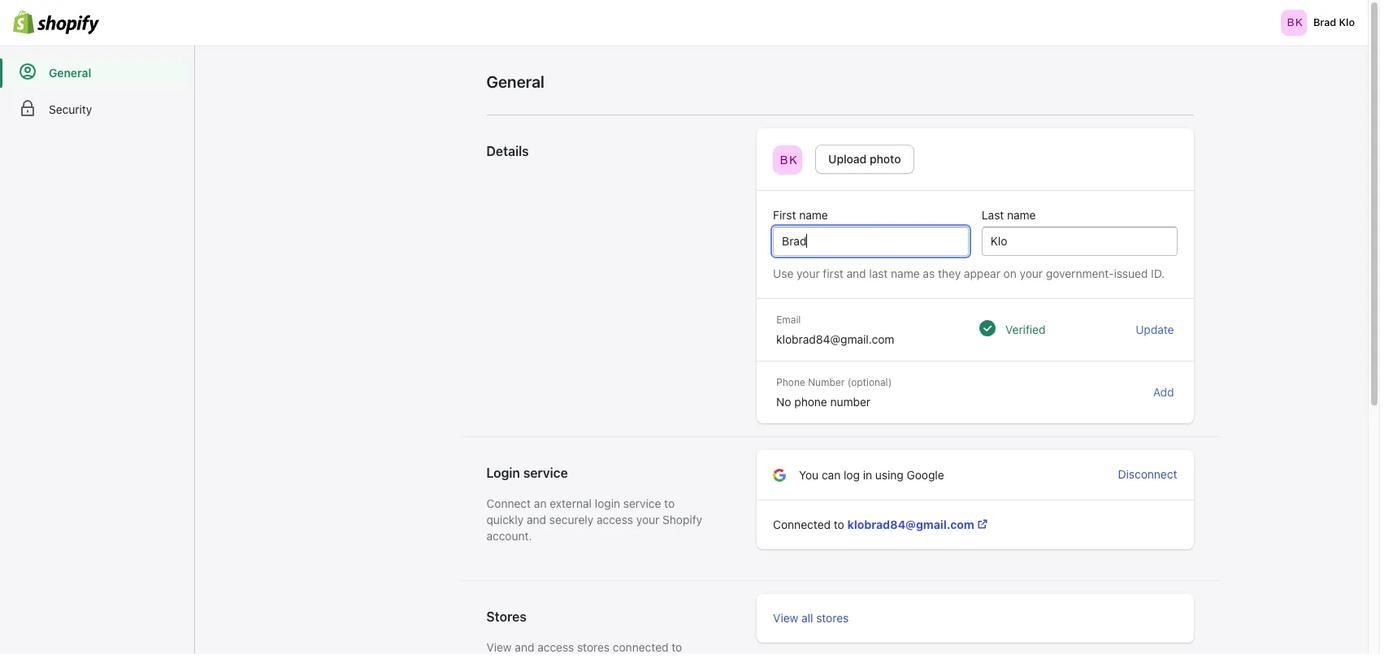 Task type: locate. For each thing, give the bounding box(es) containing it.
klobrad84@gmail.com down google
[[848, 518, 975, 532]]

bk
[[1288, 16, 1305, 28], [781, 154, 799, 167]]

your right access
[[637, 513, 660, 527]]

1 vertical spatial and
[[527, 513, 547, 527]]

0 vertical spatial bk
[[1288, 16, 1305, 28]]

klobrad84@gmail.com up number
[[777, 333, 895, 346]]

1 horizontal spatial and
[[847, 267, 867, 281]]

number
[[809, 377, 845, 389]]

and down an
[[527, 513, 547, 527]]

0 vertical spatial to
[[665, 497, 675, 511]]

to
[[665, 497, 675, 511], [834, 518, 845, 532]]

bk up first on the right top
[[781, 154, 799, 167]]

to right connected at the right of the page
[[834, 518, 845, 532]]

log
[[844, 468, 860, 482]]

service up an
[[524, 466, 568, 481]]

login
[[487, 466, 520, 481]]

color success image
[[980, 320, 996, 337]]

0 horizontal spatial and
[[527, 513, 547, 527]]

shopify image
[[13, 10, 99, 35]]

and
[[847, 267, 867, 281], [527, 513, 547, 527]]

stores
[[817, 612, 849, 625]]

klobrad84@gmail.com
[[777, 333, 895, 346], [848, 518, 975, 532]]

2 horizontal spatial name
[[1008, 208, 1037, 222]]

0 horizontal spatial name
[[800, 208, 829, 222]]

disconnect link
[[1119, 467, 1178, 484]]

service
[[524, 466, 568, 481], [624, 497, 662, 511]]

no
[[777, 395, 792, 409]]

shopify
[[663, 513, 703, 527]]

1 horizontal spatial general
[[487, 72, 545, 91]]

1 vertical spatial to
[[834, 518, 845, 532]]

First name text field
[[774, 227, 969, 256]]

bk left brad
[[1288, 16, 1305, 28]]

size 16 image
[[774, 465, 787, 482]]

email
[[777, 314, 801, 326]]

Last name text field
[[982, 227, 1178, 256]]

first
[[774, 208, 797, 222]]

stores
[[487, 610, 527, 625]]

security
[[49, 102, 92, 116]]

name
[[800, 208, 829, 222], [1008, 208, 1037, 222], [892, 267, 920, 281]]

upload
[[829, 152, 867, 166]]

service inside "connect an external login service to quickly and securely access your shopify account."
[[624, 497, 662, 511]]

verified
[[1006, 323, 1046, 337]]

your
[[797, 267, 820, 281], [1020, 267, 1044, 281], [637, 513, 660, 527]]

your right the use
[[797, 267, 820, 281]]

1 vertical spatial service
[[624, 497, 662, 511]]

1 vertical spatial bk
[[781, 154, 799, 167]]

and left last
[[847, 267, 867, 281]]

your right on
[[1020, 267, 1044, 281]]

quickly
[[487, 513, 524, 527]]

appear
[[965, 267, 1001, 281]]

2 horizontal spatial your
[[1020, 267, 1044, 281]]

general
[[49, 66, 91, 80], [487, 72, 545, 91]]

all
[[802, 612, 814, 625]]

1 horizontal spatial to
[[834, 518, 845, 532]]

your inside "connect an external login service to quickly and securely access your shopify account."
[[637, 513, 660, 527]]

login service
[[487, 466, 568, 481]]

name left as
[[892, 267, 920, 281]]

access
[[597, 513, 634, 527]]

connect an external login service to quickly and securely access your shopify account.
[[487, 497, 703, 543]]

connected to
[[774, 518, 848, 532]]

can
[[822, 468, 841, 482]]

they
[[939, 267, 961, 281]]

name right first on the right top
[[800, 208, 829, 222]]

0 vertical spatial and
[[847, 267, 867, 281]]

to up shopify
[[665, 497, 675, 511]]

general up "details"
[[487, 72, 545, 91]]

0 vertical spatial service
[[524, 466, 568, 481]]

general up security
[[49, 66, 91, 80]]

0 horizontal spatial to
[[665, 497, 675, 511]]

service up access
[[624, 497, 662, 511]]

0 horizontal spatial your
[[637, 513, 660, 527]]

name right last
[[1008, 208, 1037, 222]]

upload photo button
[[816, 145, 915, 174]]

external
[[550, 497, 592, 511]]

brad klo
[[1314, 16, 1356, 29]]

1 horizontal spatial service
[[624, 497, 662, 511]]

use
[[774, 267, 794, 281]]

issued
[[1115, 267, 1149, 281]]

as
[[923, 267, 935, 281]]

number
[[831, 395, 871, 409]]

government-
[[1047, 267, 1115, 281]]

connected
[[774, 518, 831, 532]]

add button
[[1154, 385, 1175, 401]]



Task type: vqa. For each thing, say whether or not it's contained in the screenshot.
Shopify
yes



Task type: describe. For each thing, give the bounding box(es) containing it.
upload photo
[[829, 152, 902, 166]]

on
[[1004, 267, 1017, 281]]

account.
[[487, 529, 532, 543]]

first
[[823, 267, 844, 281]]

disconnect
[[1119, 468, 1178, 481]]

phone
[[795, 395, 828, 409]]

google
[[907, 468, 945, 482]]

security link
[[7, 95, 188, 124]]

using
[[876, 468, 904, 482]]

0 horizontal spatial bk
[[781, 154, 799, 167]]

view all stores link
[[774, 612, 849, 625]]

in
[[863, 468, 873, 482]]

1 horizontal spatial your
[[797, 267, 820, 281]]

to inside "connect an external login service to quickly and securely access your shopify account."
[[665, 497, 675, 511]]

securely
[[550, 513, 594, 527]]

last
[[870, 267, 888, 281]]

update
[[1136, 323, 1175, 337]]

1 horizontal spatial bk
[[1288, 16, 1305, 28]]

your for connect an external login service to quickly and securely access your shopify account.
[[637, 513, 660, 527]]

klobrad84@gmail.com link
[[848, 518, 990, 532]]

your for use your first and last name as they appear on your government-issued id.
[[1020, 267, 1044, 281]]

an
[[534, 497, 547, 511]]

login
[[595, 497, 621, 511]]

id.
[[1152, 267, 1166, 281]]

klo
[[1340, 16, 1356, 29]]

email klobrad84@gmail.com
[[777, 314, 895, 346]]

0 horizontal spatial service
[[524, 466, 568, 481]]

view all stores
[[774, 612, 849, 625]]

use your first and last name as they appear on your government-issued id.
[[774, 267, 1166, 281]]

phone
[[777, 377, 806, 389]]

photo
[[870, 152, 902, 166]]

view
[[774, 612, 799, 625]]

phone number (optional) no phone number
[[777, 377, 892, 409]]

size 16 image
[[977, 518, 990, 531]]

connect
[[487, 497, 531, 511]]

0 vertical spatial klobrad84@gmail.com
[[777, 333, 895, 346]]

(optional)
[[848, 377, 892, 389]]

add
[[1154, 386, 1175, 399]]

you can log in using google
[[800, 468, 945, 482]]

last name
[[982, 208, 1037, 222]]

last
[[982, 208, 1005, 222]]

1 horizontal spatial name
[[892, 267, 920, 281]]

general link
[[7, 59, 188, 88]]

you
[[800, 468, 819, 482]]

name for first name
[[800, 208, 829, 222]]

1 vertical spatial klobrad84@gmail.com
[[848, 518, 975, 532]]

update button
[[1136, 322, 1175, 338]]

0 horizontal spatial general
[[49, 66, 91, 80]]

brad
[[1314, 16, 1337, 29]]

details
[[487, 144, 529, 159]]

and inside "connect an external login service to quickly and securely access your shopify account."
[[527, 513, 547, 527]]

name for last name
[[1008, 208, 1037, 222]]

first name
[[774, 208, 829, 222]]



